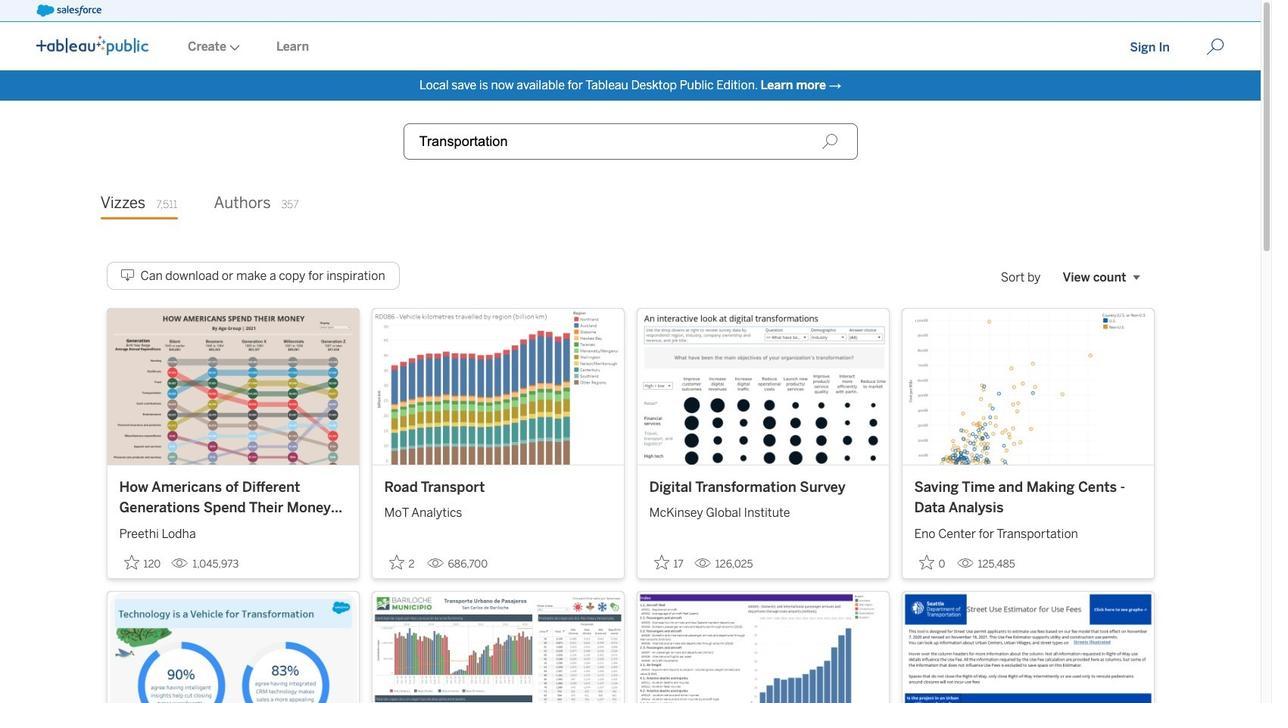 Task type: vqa. For each thing, say whether or not it's contained in the screenshot.
Add Favorite image
yes



Task type: locate. For each thing, give the bounding box(es) containing it.
0 horizontal spatial add favorite image
[[124, 555, 139, 570]]

create image
[[226, 45, 240, 51]]

1 add favorite image from the left
[[124, 555, 139, 570]]

2 horizontal spatial add favorite image
[[919, 555, 934, 570]]

1 horizontal spatial add favorite image
[[389, 555, 404, 570]]

workbook thumbnail image
[[107, 309, 359, 465], [372, 309, 624, 465], [637, 309, 889, 465], [902, 309, 1154, 465], [107, 592, 359, 704], [372, 592, 624, 704], [637, 592, 889, 704], [902, 592, 1154, 704]]

add favorite image
[[124, 555, 139, 570], [389, 555, 404, 570], [919, 555, 934, 570]]

add favorite image
[[654, 555, 669, 570]]

3 add favorite image from the left
[[919, 555, 934, 570]]

Add Favorite button
[[119, 550, 165, 575], [384, 550, 421, 575], [649, 550, 688, 575], [914, 550, 951, 575]]

add favorite image for fourth add favorite button from left
[[919, 555, 934, 570]]

search image
[[821, 133, 838, 150]]

add favorite image for 1st add favorite button from left
[[124, 555, 139, 570]]

3 add favorite button from the left
[[649, 550, 688, 575]]

2 add favorite image from the left
[[389, 555, 404, 570]]



Task type: describe. For each thing, give the bounding box(es) containing it.
logo image
[[36, 36, 148, 55]]

go to search image
[[1188, 38, 1243, 56]]

add favorite image for second add favorite button
[[389, 555, 404, 570]]

Search input field
[[403, 123, 858, 160]]

2 add favorite button from the left
[[384, 550, 421, 575]]

1 add favorite button from the left
[[119, 550, 165, 575]]

salesforce logo image
[[36, 5, 101, 17]]

4 add favorite button from the left
[[914, 550, 951, 575]]



